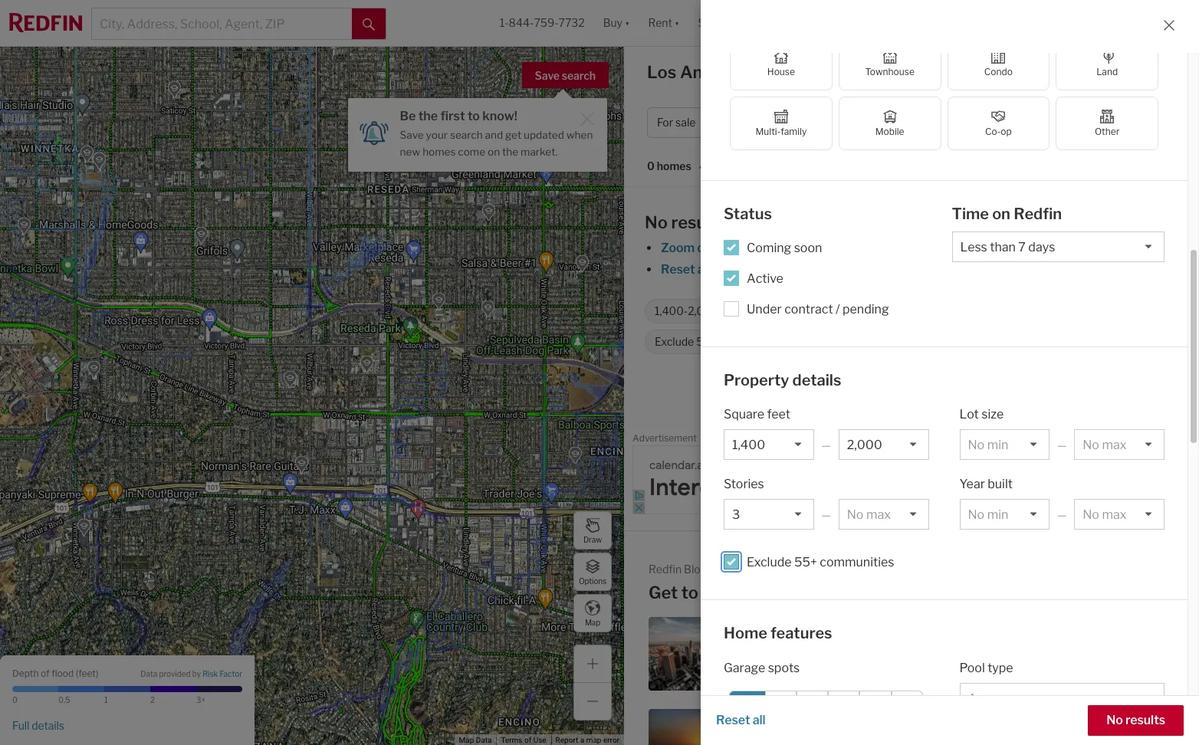 Task type: locate. For each thing, give the bounding box(es) containing it.
• inside button
[[1089, 116, 1093, 129]]

0 vertical spatial exclude
[[655, 336, 694, 349]]

apartment right "westlake"
[[1077, 720, 1128, 732]]

get
[[649, 583, 678, 603]]

1 vertical spatial •
[[699, 161, 703, 174]]

in down koreatown
[[858, 648, 867, 660]]

any
[[736, 700, 760, 714]]

Condo checkbox
[[948, 37, 1050, 91]]

0 down the for sale button
[[647, 160, 655, 173]]

homes right the new
[[423, 146, 456, 158]]

market insights link
[[1008, 50, 1099, 84]]

your up pending
[[850, 262, 876, 277]]

buildings down playa
[[759, 734, 803, 745]]

1-
[[500, 16, 509, 29]]

2 vertical spatial ca
[[802, 662, 816, 673]]

0 horizontal spatial to
[[468, 109, 480, 124]]

zoom out reset all filters or remove one of your filters below to see more homes
[[661, 241, 1061, 277]]

no up zoom
[[645, 212, 668, 232]]

map
[[585, 618, 601, 627], [459, 736, 474, 745]]

type right pool
[[988, 661, 1014, 675]]

1 vertical spatial reset
[[716, 713, 751, 728]]

no results button
[[1089, 706, 1184, 736]]

map for map
[[585, 618, 601, 627]]

type inside button
[[845, 116, 868, 129]]

house
[[768, 66, 795, 78]]

pending
[[843, 302, 889, 316]]

to
[[468, 109, 480, 124], [952, 262, 964, 277], [682, 583, 699, 603]]

ca up koreatown
[[856, 583, 880, 603]]

1 horizontal spatial no results
[[1107, 713, 1166, 728]]

the
[[419, 109, 438, 124], [502, 146, 519, 158]]

to left 'see'
[[952, 262, 964, 277]]

map left terms
[[459, 736, 474, 745]]

1 horizontal spatial homes
[[657, 160, 692, 173]]

save down 759-
[[535, 69, 560, 82]]

ca
[[754, 62, 778, 82], [856, 583, 880, 603], [802, 662, 816, 673]]

apartment inside discover 14 koreatown apartment buildings in los angeles, ca
[[759, 648, 811, 660]]

feet
[[767, 407, 791, 422], [78, 668, 96, 679]]

map region
[[0, 24, 723, 746]]

reset inside zoom out reset all filters or remove one of your filters below to see more homes
[[661, 262, 695, 277]]

details for full details
[[32, 719, 64, 732]]

55+ down 2,000
[[697, 336, 717, 349]]

filters left below in the top right of the page
[[879, 262, 912, 277]]

one
[[812, 262, 833, 277]]

report inside button
[[1158, 436, 1181, 444]]

0 horizontal spatial search
[[450, 129, 483, 141]]

1 horizontal spatial buildings
[[813, 648, 856, 660]]

1 horizontal spatial details
[[793, 371, 842, 389]]

home for home features
[[724, 624, 768, 643]]

ad region
[[633, 445, 1191, 514]]

option group
[[730, 37, 1159, 150]]

• inside 0 homes •
[[699, 161, 703, 174]]

— for square feet
[[822, 439, 831, 452]]

in inside discover 14 koreatown apartment buildings in los angeles, ca
[[858, 648, 867, 660]]

55+
[[697, 336, 717, 349], [795, 555, 818, 570]]

/ right beds
[[941, 116, 945, 129]]

0 horizontal spatial results
[[672, 212, 727, 232]]

redfin
[[1014, 205, 1062, 223], [808, 305, 841, 318], [815, 389, 853, 403], [649, 563, 682, 576]]

0 horizontal spatial exclude
[[655, 336, 694, 349]]

0 horizontal spatial type
[[845, 116, 868, 129]]

0 horizontal spatial home
[[724, 624, 768, 643]]

sale
[[869, 62, 904, 82]]

0 horizontal spatial save
[[400, 129, 424, 141]]

3 playa vista apartments buildings in los angeles, c
[[759, 720, 891, 746]]

property
[[724, 371, 790, 389]]

0
[[647, 160, 655, 173], [12, 696, 18, 705]]

home right family
[[813, 116, 843, 129]]

or
[[751, 262, 763, 277]]

on
[[488, 146, 500, 158], [993, 205, 1011, 223]]

on right time
[[993, 205, 1011, 223]]

to inside redfin blog get to know los angeles, ca
[[682, 583, 699, 603]]

0 vertical spatial exclude 55+ communities
[[655, 336, 784, 349]]

come
[[458, 146, 486, 158]]

1 vertical spatial your
[[850, 262, 876, 277]]

exclude 55+ communities down sq.
[[655, 336, 784, 349]]

feet right "flood"
[[78, 668, 96, 679]]

buildings down koreatown
[[813, 648, 856, 660]]

of left "flood"
[[41, 668, 50, 679]]

map for map data
[[459, 736, 474, 745]]

Land checkbox
[[1056, 37, 1159, 91]]

2 horizontal spatial homes
[[1022, 262, 1061, 277]]

3+ radio
[[829, 691, 860, 723]]

1 horizontal spatial reset
[[716, 713, 751, 728]]

all
[[1041, 116, 1054, 129]]

1 horizontal spatial report
[[1158, 436, 1181, 444]]

save inside save your search and get updated when new homes come on the market.
[[400, 129, 424, 141]]

guide
[[1141, 67, 1174, 81]]

0 vertical spatial feet
[[767, 407, 791, 422]]

1 horizontal spatial feet
[[767, 407, 791, 422]]

search up come
[[450, 129, 483, 141]]

55+ up features
[[795, 555, 818, 570]]

0 horizontal spatial all
[[698, 262, 711, 277]]

report left ad
[[1158, 436, 1181, 444]]

1 horizontal spatial communities
[[820, 555, 895, 570]]

1 horizontal spatial no
[[1107, 713, 1124, 728]]

status
[[724, 205, 772, 223]]

0 horizontal spatial reset
[[661, 262, 695, 277]]

1 vertical spatial search
[[450, 129, 483, 141]]

1 horizontal spatial the
[[502, 146, 519, 158]]

exclude up "home features"
[[747, 555, 792, 570]]

search down the 7732
[[562, 69, 596, 82]]

1 vertical spatial /
[[836, 302, 840, 316]]

property details
[[724, 371, 842, 389]]

report for report ad
[[1158, 436, 1181, 444]]

map down options
[[585, 618, 601, 627]]

option group containing house
[[730, 37, 1159, 150]]

angeles, inside discover 14 koreatown apartment buildings in los angeles, ca
[[759, 662, 800, 673]]

5+ radio
[[892, 691, 923, 723]]

0 horizontal spatial feet
[[78, 668, 96, 679]]

home up garage
[[724, 624, 768, 643]]

0 for 0 homes •
[[647, 160, 655, 173]]

all filters • 4 button
[[1012, 107, 1112, 138]]

flood
[[52, 668, 74, 679]]

of right one
[[836, 262, 848, 277]]

1
[[104, 696, 108, 705]]

details right full
[[32, 719, 64, 732]]

to down blog
[[682, 583, 699, 603]]

for sale
[[657, 116, 696, 129]]

your down the first
[[426, 129, 448, 141]]

on inside save your search and get updated when new homes come on the market.
[[488, 146, 500, 158]]

1 vertical spatial report
[[556, 736, 579, 745]]

• down the for sale button
[[699, 161, 703, 174]]

• for filters
[[1089, 116, 1093, 129]]

0 horizontal spatial buildings
[[759, 734, 803, 745]]

1 horizontal spatial 0
[[647, 160, 655, 173]]

1 horizontal spatial exclude
[[747, 555, 792, 570]]

0 vertical spatial home
[[813, 116, 843, 129]]

los inside the 7 westlake apartment buildings in los angeles, c
[[1078, 734, 1095, 745]]

terms of use
[[501, 736, 547, 745]]

of for depth of flood ( feet )
[[41, 668, 50, 679]]

map inside map data button
[[459, 736, 474, 745]]

feet right square
[[767, 407, 791, 422]]

0 vertical spatial data
[[141, 670, 157, 679]]

report ad button
[[1158, 436, 1191, 447]]

save for save search
[[535, 69, 560, 82]]

buildings inside the "3 playa vista apartments buildings in los angeles, c"
[[759, 734, 803, 745]]

buildings
[[813, 648, 856, 660], [759, 734, 803, 745], [1023, 734, 1066, 745]]

built
[[988, 477, 1013, 492]]

ca left homes
[[754, 62, 778, 82]]

1 horizontal spatial /
[[941, 116, 945, 129]]

— for stories
[[822, 509, 831, 522]]

first
[[441, 109, 465, 124]]

details inside button
[[32, 719, 64, 732]]

• for homes
[[699, 161, 703, 174]]

1 vertical spatial ca
[[856, 583, 880, 603]]

0 vertical spatial on
[[488, 146, 500, 158]]

type for pool type
[[988, 661, 1014, 675]]

insights
[[1053, 67, 1099, 81]]

filters right all
[[1057, 116, 1087, 129]]

1,400-
[[655, 305, 688, 318]]

1 vertical spatial no results
[[1107, 713, 1166, 728]]

of left use
[[525, 736, 532, 745]]

0 horizontal spatial report
[[556, 736, 579, 745]]

(
[[76, 668, 78, 679]]

townhouse
[[866, 66, 915, 78]]

4
[[1095, 116, 1102, 129]]

search inside button
[[562, 69, 596, 82]]

the down get
[[502, 146, 519, 158]]

homes down for sale
[[657, 160, 692, 173]]

2 horizontal spatial of
[[836, 262, 848, 277]]

1 vertical spatial no
[[1107, 713, 1124, 728]]

0 inside 0 homes •
[[647, 160, 655, 173]]

0 horizontal spatial homes
[[423, 146, 456, 158]]

on down and
[[488, 146, 500, 158]]

type left mobile
[[845, 116, 868, 129]]

size
[[982, 407, 1004, 422]]

City, Address, School, Agent, ZIP search field
[[92, 8, 352, 39]]

— for lot size
[[1058, 439, 1067, 452]]

0 vertical spatial details
[[793, 371, 842, 389]]

exclude down 1,400-
[[655, 336, 694, 349]]

save your search and get updated when new homes come on the market.
[[400, 129, 593, 158]]

reset left 3
[[716, 713, 751, 728]]

2 horizontal spatial ca
[[856, 583, 880, 603]]

the right 'be'
[[419, 109, 438, 124]]

buildings down "westlake"
[[1023, 734, 1066, 745]]

0 horizontal spatial on
[[488, 146, 500, 158]]

market
[[1008, 67, 1050, 81]]

save up the new
[[400, 129, 424, 141]]

• left 4 on the right of the page
[[1089, 116, 1093, 129]]

depth
[[12, 668, 39, 679]]

1 vertical spatial to
[[952, 262, 964, 277]]

in for koreatown
[[858, 648, 867, 660]]

in inside the 7 westlake apartment buildings in los angeles, c
[[1068, 734, 1076, 745]]

to inside dialog
[[468, 109, 480, 124]]

home inside button
[[813, 116, 843, 129]]

buildings for vista
[[759, 734, 803, 745]]

0 horizontal spatial /
[[836, 302, 840, 316]]

homes right more
[[1022, 262, 1061, 277]]

0 vertical spatial report
[[1158, 436, 1181, 444]]

no right "westlake"
[[1107, 713, 1124, 728]]

ca inside redfin blog get to know los angeles, ca
[[856, 583, 880, 603]]

1 vertical spatial on
[[993, 205, 1011, 223]]

0 up full
[[12, 696, 18, 705]]

playa
[[768, 720, 794, 732]]

0 horizontal spatial 0
[[12, 696, 18, 705]]

in inside the "3 playa vista apartments buildings in los angeles, c"
[[805, 734, 813, 745]]

1 horizontal spatial save
[[535, 69, 560, 82]]

results
[[672, 212, 727, 232], [1126, 713, 1166, 728]]

angeles, inside the 7 westlake apartment buildings in los angeles, c
[[1097, 734, 1138, 745]]

1 horizontal spatial to
[[682, 583, 699, 603]]

7 left "westlake"
[[1023, 720, 1029, 732]]

1 vertical spatial home
[[724, 624, 768, 643]]

homes inside zoom out reset all filters or remove one of your filters below to see more homes
[[1022, 262, 1061, 277]]

1 horizontal spatial in
[[858, 648, 867, 660]]

2 horizontal spatial buildings
[[1023, 734, 1066, 745]]

0 horizontal spatial apartment
[[759, 648, 811, 660]]

price button
[[731, 107, 797, 138]]

2,000
[[688, 305, 719, 318]]

/ left less
[[836, 302, 840, 316]]

0 homes •
[[647, 160, 703, 174]]

0 horizontal spatial your
[[426, 129, 448, 141]]

details
[[793, 371, 842, 389], [32, 719, 64, 732]]

0 vertical spatial your
[[426, 129, 448, 141]]

all
[[698, 262, 711, 277], [753, 713, 766, 728]]

type
[[845, 116, 868, 129], [988, 661, 1014, 675]]

full details button
[[12, 719, 64, 733]]

0 for 0
[[12, 696, 18, 705]]

in for vista
[[805, 734, 813, 745]]

ca inside discover 14 koreatown apartment buildings in los angeles, ca
[[802, 662, 816, 673]]

7
[[891, 305, 897, 318], [1023, 720, 1029, 732]]

1 horizontal spatial results
[[1126, 713, 1166, 728]]

apartment up spots
[[759, 648, 811, 660]]

1 vertical spatial 7
[[1023, 720, 1029, 732]]

1 horizontal spatial apartment
[[1077, 720, 1128, 732]]

1 horizontal spatial data
[[476, 736, 492, 745]]

2 vertical spatial to
[[682, 583, 699, 603]]

for
[[842, 62, 865, 82]]

los inside discover 14 koreatown apartment buildings in los angeles, ca
[[869, 648, 886, 660]]

0 horizontal spatial map
[[459, 736, 474, 745]]

details right property
[[793, 371, 842, 389]]

in down vista
[[805, 734, 813, 745]]

search inside save your search and get updated when new homes come on the market.
[[450, 129, 483, 141]]

list box
[[952, 231, 1165, 262], [724, 430, 814, 460], [839, 430, 929, 460], [960, 430, 1050, 460], [1075, 430, 1165, 460], [724, 499, 814, 530], [839, 499, 929, 530], [960, 499, 1050, 530], [1075, 499, 1165, 530], [960, 683, 1165, 714]]

1 vertical spatial type
[[988, 661, 1014, 675]]

in
[[858, 648, 867, 660], [805, 734, 813, 745], [1068, 734, 1076, 745]]

0 vertical spatial no results
[[645, 212, 727, 232]]

7 inside the 7 westlake apartment buildings in los angeles, c
[[1023, 720, 1029, 732]]

remove 1,400-2,000 sq. ft. image
[[758, 307, 767, 316]]

lot
[[960, 407, 979, 422]]

filters inside button
[[1057, 116, 1087, 129]]

0 vertical spatial 7
[[891, 305, 897, 318]]

1 vertical spatial apartment
[[1077, 720, 1128, 732]]

1 vertical spatial map
[[459, 736, 474, 745]]

7732
[[559, 16, 585, 29]]

0 vertical spatial results
[[672, 212, 727, 232]]

0 vertical spatial map
[[585, 618, 601, 627]]

0 horizontal spatial 55+
[[697, 336, 717, 349]]

on redfin less than 7 days
[[792, 305, 923, 318]]

1 horizontal spatial of
[[525, 736, 532, 745]]

0 vertical spatial reset
[[661, 262, 695, 277]]

co-
[[986, 126, 1001, 137]]

buildings inside discover 14 koreatown apartment buildings in los angeles, ca
[[813, 648, 856, 660]]

1 vertical spatial homes
[[657, 160, 692, 173]]

report left a
[[556, 736, 579, 745]]

1 horizontal spatial map
[[585, 618, 601, 627]]

los
[[647, 62, 677, 82], [749, 583, 779, 603], [869, 648, 886, 660], [815, 734, 832, 745], [1078, 734, 1095, 745]]

in down "westlake"
[[1068, 734, 1076, 745]]

discover 14 koreatown apartment buildings in los angeles, ca
[[759, 635, 886, 673]]

0 horizontal spatial •
[[699, 161, 703, 174]]

reset down zoom
[[661, 262, 695, 277]]

1 horizontal spatial 7
[[1023, 720, 1029, 732]]

1 horizontal spatial •
[[1089, 116, 1093, 129]]

on
[[792, 305, 806, 318]]

1 vertical spatial communities
[[820, 555, 895, 570]]

1 vertical spatial feet
[[78, 668, 96, 679]]

home features
[[724, 624, 833, 643]]

0 horizontal spatial of
[[41, 668, 50, 679]]

map inside map button
[[585, 618, 601, 627]]

time on redfin
[[952, 205, 1062, 223]]

ca right spots
[[802, 662, 816, 673]]

to for know
[[682, 583, 699, 603]]

ft.
[[738, 305, 748, 318]]

data left terms
[[476, 736, 492, 745]]

get
[[506, 129, 522, 141]]

data left provided
[[141, 670, 157, 679]]

communities
[[719, 336, 784, 349], [820, 555, 895, 570]]

7 right than
[[891, 305, 897, 318]]

2 vertical spatial homes
[[1022, 262, 1061, 277]]

0 horizontal spatial ca
[[754, 62, 778, 82]]

1 horizontal spatial ca
[[802, 662, 816, 673]]

be the first to know! dialog
[[348, 89, 607, 171]]

filters left or
[[713, 262, 747, 277]]

0 horizontal spatial details
[[32, 719, 64, 732]]

/ inside button
[[941, 116, 945, 129]]

to right the first
[[468, 109, 480, 124]]

soon
[[794, 241, 823, 255]]

save inside button
[[535, 69, 560, 82]]

exclude 55+ communities up features
[[747, 555, 895, 570]]

0 vertical spatial 0
[[647, 160, 655, 173]]

0 horizontal spatial in
[[805, 734, 813, 745]]

0 vertical spatial search
[[562, 69, 596, 82]]

2 horizontal spatial in
[[1068, 734, 1076, 745]]



Task type: vqa. For each thing, say whether or not it's contained in the screenshot.
the bottom search
yes



Task type: describe. For each thing, give the bounding box(es) containing it.
0 vertical spatial the
[[419, 109, 438, 124]]

contract
[[785, 302, 834, 316]]

sq.
[[721, 305, 736, 318]]

1 vertical spatial exclude
[[747, 555, 792, 570]]

map button
[[574, 594, 612, 633]]

save for save your search and get updated when new homes come on the market.
[[400, 129, 424, 141]]

and
[[485, 129, 503, 141]]

Townhouse checkbox
[[839, 37, 942, 91]]

all inside "button"
[[753, 713, 766, 728]]

)
[[96, 668, 99, 679]]

vista
[[796, 720, 820, 732]]

be the first to know!
[[400, 109, 518, 124]]

square
[[724, 407, 765, 422]]

when
[[567, 129, 593, 141]]

angeles, inside the "3 playa vista apartments buildings in los angeles, c"
[[834, 734, 875, 745]]

your inside save your search and get updated when new homes come on the market.
[[426, 129, 448, 141]]

House checkbox
[[730, 37, 833, 91]]

buildings inside the 7 westlake apartment buildings in los angeles, c
[[1023, 734, 1066, 745]]

0 vertical spatial 55+
[[697, 336, 717, 349]]

data inside button
[[476, 736, 492, 745]]

los inside redfin blog get to know los angeles, ca
[[749, 583, 779, 603]]

redfin blog get to know los angeles, ca
[[649, 563, 880, 603]]

3
[[759, 720, 766, 732]]

apartment inside the 7 westlake apartment buildings in los angeles, c
[[1077, 720, 1128, 732]]

google image
[[4, 726, 54, 746]]

time
[[952, 205, 990, 223]]

of inside zoom out reset all filters or remove one of your filters below to see more homes
[[836, 262, 848, 277]]

0 horizontal spatial no results
[[645, 212, 727, 232]]

new
[[400, 146, 421, 158]]

your inside zoom out reset all filters or remove one of your filters below to see more homes
[[850, 262, 876, 277]]

active
[[747, 271, 784, 286]]

discover 14 koreatown apartment buildings in los angeles, ca link
[[649, 618, 894, 691]]

by
[[192, 670, 201, 679]]

0 vertical spatial communities
[[719, 336, 784, 349]]

blog
[[684, 563, 707, 576]]

redfin inside redfin blog get to know los angeles, ca
[[649, 563, 682, 576]]

spots
[[768, 661, 800, 675]]

all inside zoom out reset all filters or remove one of your filters below to see more homes
[[698, 262, 711, 277]]

no results inside button
[[1107, 713, 1166, 728]]

report for report a map error
[[556, 736, 579, 745]]

1 vertical spatial exclude 55+ communities
[[747, 555, 895, 570]]

no inside button
[[1107, 713, 1124, 728]]

map data
[[459, 736, 492, 745]]

full
[[12, 719, 29, 732]]

garage
[[724, 661, 766, 675]]

draw
[[584, 535, 602, 544]]

market insights | city guide
[[1008, 67, 1174, 81]]

all filters • 4
[[1041, 116, 1102, 129]]

|
[[1105, 67, 1108, 81]]

error
[[604, 736, 620, 745]]

mobile
[[876, 126, 905, 137]]

lot size
[[960, 407, 1004, 422]]

homes inside 0 homes •
[[657, 160, 692, 173]]

1 vertical spatial 55+
[[795, 555, 818, 570]]

factor
[[220, 670, 242, 679]]

Multi-family checkbox
[[730, 97, 833, 150]]

Other checkbox
[[1056, 97, 1159, 150]]

more
[[989, 262, 1020, 277]]

westlake
[[1031, 720, 1074, 732]]

year
[[960, 477, 986, 492]]

0 vertical spatial ca
[[754, 62, 778, 82]]

know
[[702, 583, 746, 603]]

see
[[966, 262, 987, 277]]

stories
[[724, 477, 765, 492]]

1,400-2,000 sq. ft.
[[655, 305, 748, 318]]

Any radio
[[729, 691, 767, 723]]

pool type
[[960, 661, 1014, 675]]

for
[[657, 116, 674, 129]]

1 horizontal spatial filters
[[879, 262, 912, 277]]

homes inside save your search and get updated when new homes come on the market.
[[423, 146, 456, 158]]

1 horizontal spatial on
[[993, 205, 1011, 223]]

coming
[[747, 241, 792, 255]]

2
[[150, 696, 155, 705]]

beds / baths
[[913, 116, 977, 129]]

price
[[741, 116, 768, 129]]

be
[[400, 109, 416, 124]]

1+ radio
[[766, 691, 797, 723]]

0 horizontal spatial no
[[645, 212, 668, 232]]

than
[[866, 305, 888, 318]]

Co-op checkbox
[[948, 97, 1050, 150]]

angeles, inside redfin blog get to know los angeles, ca
[[782, 583, 852, 603]]

provided
[[159, 670, 191, 679]]

to inside zoom out reset all filters or remove one of your filters below to see more homes
[[952, 262, 964, 277]]

reset all filters button
[[660, 262, 748, 277]]

home for home type
[[813, 116, 843, 129]]

ad
[[1183, 436, 1191, 444]]

1-844-759-7732 link
[[500, 16, 585, 29]]

details for property details
[[793, 371, 842, 389]]

terms of use link
[[501, 736, 547, 745]]

terms
[[501, 736, 523, 745]]

save search
[[535, 69, 596, 82]]

multi-family
[[756, 126, 807, 137]]

Mobile checkbox
[[839, 97, 942, 150]]

op
[[1001, 126, 1012, 137]]

family
[[781, 126, 807, 137]]

condo
[[985, 66, 1013, 78]]

zoom out button
[[660, 241, 718, 255]]

reset inside reset all "button"
[[716, 713, 751, 728]]

report ad
[[1158, 436, 1191, 444]]

land
[[1097, 66, 1119, 78]]

beds
[[913, 116, 939, 129]]

type for home type
[[845, 116, 868, 129]]

0 horizontal spatial filters
[[713, 262, 747, 277]]

of for terms of use
[[525, 736, 532, 745]]

2+ radio
[[797, 691, 829, 723]]

0 horizontal spatial data
[[141, 670, 157, 679]]

to for know!
[[468, 109, 480, 124]]

759-
[[534, 16, 559, 29]]

remove
[[766, 262, 809, 277]]

garage spots
[[724, 661, 800, 675]]

any option group
[[729, 691, 923, 723]]

results inside button
[[1126, 713, 1166, 728]]

city guide link
[[1115, 65, 1177, 84]]

multi-
[[756, 126, 781, 137]]

1-844-759-7732
[[500, 16, 585, 29]]

co-op
[[986, 126, 1012, 137]]

koreatown
[[816, 635, 867, 646]]

buildings for koreatown
[[813, 648, 856, 660]]

7 westlake apartment buildings in los angeles, c link
[[912, 710, 1157, 746]]

los inside the "3 playa vista apartments buildings in los angeles, c"
[[815, 734, 832, 745]]

submit search image
[[363, 18, 375, 30]]

map data button
[[459, 736, 492, 746]]

14
[[802, 635, 814, 646]]

844-
[[509, 16, 534, 29]]

city
[[1115, 67, 1138, 81]]

updated
[[524, 129, 564, 141]]

the inside save your search and get updated when new homes come on the market.
[[502, 146, 519, 158]]

report a map error link
[[556, 736, 620, 745]]

year built
[[960, 477, 1013, 492]]

under
[[747, 302, 782, 316]]

4+ radio
[[860, 691, 892, 723]]

know!
[[483, 109, 518, 124]]

— for year built
[[1058, 509, 1067, 522]]

0 horizontal spatial 7
[[891, 305, 897, 318]]

draw button
[[574, 512, 612, 550]]



